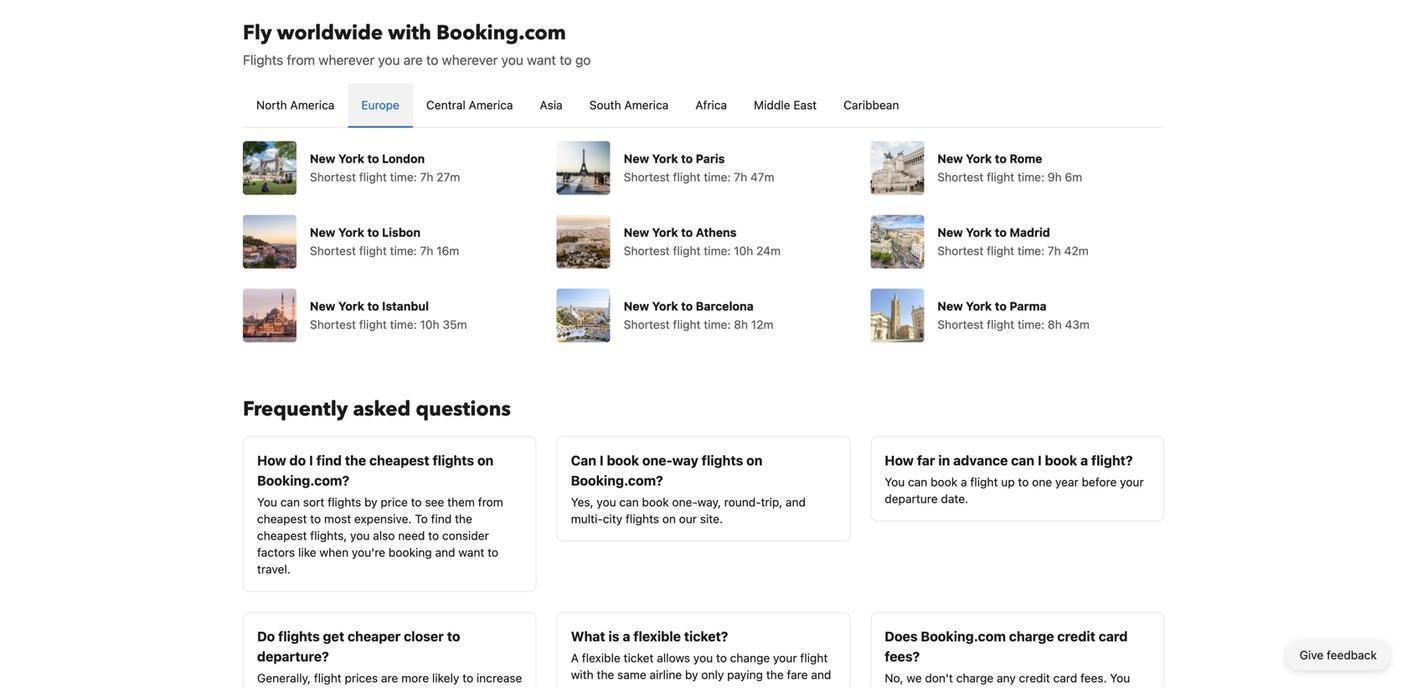 Task type: locate. For each thing, give the bounding box(es) containing it.
7h
[[420, 170, 434, 184], [734, 170, 748, 184], [420, 244, 434, 258], [1048, 244, 1061, 258]]

america inside button
[[625, 98, 669, 112]]

i inside how do i find the cheapest flights on booking.com? you can sort flights by price to see them from cheapest to most expensive. to find the cheapest flights, you also need to consider factors like when you're booking and want to travel.
[[309, 452, 313, 468]]

0 horizontal spatial 10h
[[420, 318, 440, 331]]

1 vertical spatial card
[[1054, 671, 1078, 685]]

york inside the new york to lisbon shortest flight time: 7h 16m
[[338, 225, 365, 239]]

new york to lisbon image
[[243, 215, 297, 269]]

1 horizontal spatial from
[[478, 495, 503, 509]]

york inside new york to parma shortest flight time: 8h 43m
[[966, 299, 992, 313]]

0 horizontal spatial from
[[287, 52, 315, 68]]

1 horizontal spatial by
[[685, 668, 698, 682]]

you up departure
[[885, 475, 905, 489]]

0 horizontal spatial with
[[388, 19, 431, 47]]

you inside what is a flexible ticket? a flexible ticket allows you to change your flight with the same airline by only paying the fare and tax difference. it can only be used for o
[[694, 651, 713, 665]]

time: down lisbon
[[390, 244, 417, 258]]

0 horizontal spatial how
[[257, 452, 286, 468]]

shortest inside the new york to rome shortest flight time: 9h 6m
[[938, 170, 984, 184]]

new right "new york to london" image
[[310, 152, 336, 165]]

shortest for new york to istanbul shortest flight time: 10h 35m
[[310, 318, 356, 331]]

new york to barcelona image
[[557, 289, 611, 342]]

new inside new york to madrid shortest flight time: 7h 42m
[[938, 225, 963, 239]]

1 vertical spatial with
[[571, 668, 594, 682]]

0 vertical spatial you
[[885, 475, 905, 489]]

9h
[[1048, 170, 1062, 184]]

7h inside the new york to lisbon shortest flight time: 7h 16m
[[420, 244, 434, 258]]

0 vertical spatial want
[[527, 52, 556, 68]]

1 horizontal spatial want
[[527, 52, 556, 68]]

york inside the new york to rome shortest flight time: 9h 6m
[[966, 152, 992, 165]]

new york to madrid image
[[871, 215, 925, 269]]

by up 'expensive.'
[[365, 495, 378, 509]]

time: for rome
[[1018, 170, 1045, 184]]

our
[[679, 512, 697, 526]]

time: inside new york to madrid shortest flight time: 7h 42m
[[1018, 244, 1045, 258]]

time: inside new york to london shortest flight time: 7h 27m
[[390, 170, 417, 184]]

time: down paris
[[704, 170, 731, 184]]

0 vertical spatial find
[[316, 452, 342, 468]]

1 horizontal spatial with
[[571, 668, 594, 682]]

1 horizontal spatial charge
[[1010, 628, 1055, 644]]

america
[[290, 98, 335, 112], [469, 98, 513, 112], [625, 98, 669, 112]]

flight down advance
[[971, 475, 998, 489]]

2 vertical spatial a
[[623, 628, 631, 644]]

new york to parma image
[[871, 289, 925, 342]]

to left barcelona
[[681, 299, 693, 313]]

flight up fare
[[801, 651, 828, 665]]

7h inside new york to madrid shortest flight time: 7h 42m
[[1048, 244, 1061, 258]]

can up "up"
[[1012, 452, 1035, 468]]

2 horizontal spatial america
[[625, 98, 669, 112]]

1 vertical spatial are
[[381, 671, 398, 685]]

1 vertical spatial from
[[478, 495, 503, 509]]

flights,
[[310, 529, 347, 543]]

with up tax
[[571, 668, 594, 682]]

new york to paris shortest flight time: 7h 47m
[[624, 152, 775, 184]]

10h left 35m
[[420, 318, 440, 331]]

on left our
[[663, 512, 676, 526]]

america right north
[[290, 98, 335, 112]]

time: down rome
[[1018, 170, 1045, 184]]

1 how from the left
[[257, 452, 286, 468]]

1 i from the left
[[309, 452, 313, 468]]

time: for london
[[390, 170, 417, 184]]

2 horizontal spatial i
[[1038, 452, 1042, 468]]

only up the "be" at the bottom right of page
[[702, 668, 724, 682]]

2 8h from the left
[[1048, 318, 1062, 331]]

24m
[[757, 244, 781, 258]]

7h for 27m
[[420, 170, 434, 184]]

want
[[527, 52, 556, 68], [459, 545, 485, 559]]

york for madrid
[[966, 225, 992, 239]]

york inside new york to london shortest flight time: 7h 27m
[[338, 152, 365, 165]]

york for paris
[[652, 152, 679, 165]]

flight inside the new york to rome shortest flight time: 9h 6m
[[987, 170, 1015, 184]]

0 vertical spatial are
[[404, 52, 423, 68]]

athens
[[696, 225, 737, 239]]

10h
[[734, 244, 754, 258], [420, 318, 440, 331]]

likely
[[432, 671, 460, 685]]

1 horizontal spatial wherever
[[442, 52, 498, 68]]

new for new york to rome shortest flight time: 9h 6m
[[938, 152, 963, 165]]

7h left the 16m in the left of the page
[[420, 244, 434, 258]]

york for istanbul
[[338, 299, 365, 313]]

1 horizontal spatial you
[[885, 475, 905, 489]]

1 horizontal spatial booking.com
[[921, 628, 1006, 644]]

shortest right new york to paris image
[[624, 170, 670, 184]]

how for how do i find the cheapest flights on booking.com?
[[257, 452, 286, 468]]

time: for lisbon
[[390, 244, 417, 258]]

how do i find the cheapest flights on booking.com? you can sort flights by price to see them from cheapest to most expensive. to find the cheapest flights, you also need to consider factors like when you're booking and want to travel.
[[257, 452, 503, 576]]

1 horizontal spatial a
[[961, 475, 968, 489]]

new right new york to istanbul image
[[310, 299, 336, 313]]

america right the "central"
[[469, 98, 513, 112]]

time: down 'parma'
[[1018, 318, 1045, 331]]

time: down istanbul
[[390, 318, 417, 331]]

time: inside the new york to rome shortest flight time: 9h 6m
[[1018, 170, 1045, 184]]

flight for rome
[[987, 170, 1015, 184]]

give feedback button
[[1287, 640, 1391, 670]]

1 horizontal spatial are
[[404, 52, 423, 68]]

site.
[[700, 512, 723, 526]]

7h for 47m
[[734, 170, 748, 184]]

8h inside new york to barcelona shortest flight time: 8h 12m
[[734, 318, 748, 331]]

charge up any
[[1010, 628, 1055, 644]]

a up before
[[1081, 452, 1089, 468]]

1 booking.com? from the left
[[257, 473, 350, 489]]

8h left 43m
[[1048, 318, 1062, 331]]

1 vertical spatial want
[[459, 545, 485, 559]]

1 vertical spatial 10h
[[420, 318, 440, 331]]

0 vertical spatial charge
[[1010, 628, 1055, 644]]

0 vertical spatial your
[[1120, 475, 1144, 489]]

york left istanbul
[[338, 299, 365, 313]]

2 i from the left
[[600, 452, 604, 468]]

airline
[[650, 668, 682, 682]]

travel.
[[257, 562, 291, 576]]

flight down rome
[[987, 170, 1015, 184]]

flight inside new york to paris shortest flight time: 7h 47m
[[673, 170, 701, 184]]

new inside new york to paris shortest flight time: 7h 47m
[[624, 152, 649, 165]]

york inside new york to istanbul shortest flight time: 10h 35m
[[338, 299, 365, 313]]

you
[[378, 52, 400, 68], [502, 52, 524, 68], [597, 495, 616, 509], [350, 529, 370, 543], [694, 651, 713, 665]]

time: inside new york to barcelona shortest flight time: 8h 12m
[[704, 318, 731, 331]]

42m
[[1065, 244, 1089, 258]]

you up europe
[[378, 52, 400, 68]]

allows
[[657, 651, 691, 665]]

and down consider at the left
[[435, 545, 455, 559]]

we
[[907, 671, 922, 685]]

3 america from the left
[[625, 98, 669, 112]]

york inside new york to madrid shortest flight time: 7h 42m
[[966, 225, 992, 239]]

to down ticket?
[[716, 651, 727, 665]]

new inside new york to london shortest flight time: 7h 27m
[[310, 152, 336, 165]]

shortest inside new york to athens shortest flight time: 10h 24m
[[624, 244, 670, 258]]

tab list
[[243, 83, 1165, 129]]

1 horizontal spatial 10h
[[734, 244, 754, 258]]

shortest inside new york to paris shortest flight time: 7h 47m
[[624, 170, 670, 184]]

to left madrid
[[995, 225, 1007, 239]]

new
[[310, 152, 336, 165], [624, 152, 649, 165], [938, 152, 963, 165], [310, 225, 336, 239], [624, 225, 649, 239], [938, 225, 963, 239], [310, 299, 336, 313], [624, 299, 649, 313], [938, 299, 963, 313]]

1 horizontal spatial credit
[[1058, 628, 1096, 644]]

paying
[[727, 668, 763, 682]]

0 horizontal spatial card
[[1054, 671, 1078, 685]]

to left rome
[[995, 152, 1007, 165]]

35m
[[443, 318, 467, 331]]

1 horizontal spatial america
[[469, 98, 513, 112]]

to inside new york to barcelona shortest flight time: 8h 12m
[[681, 299, 693, 313]]

1 vertical spatial booking.com
[[921, 628, 1006, 644]]

7h inside new york to paris shortest flight time: 7h 47m
[[734, 170, 748, 184]]

shortest inside the new york to lisbon shortest flight time: 7h 16m
[[310, 244, 356, 258]]

7h left 27m
[[420, 170, 434, 184]]

central america
[[426, 98, 513, 112]]

flexible down the is in the bottom of the page
[[582, 651, 621, 665]]

1 horizontal spatial find
[[431, 512, 452, 526]]

0 horizontal spatial you
[[257, 495, 277, 509]]

booking.com? inside how do i find the cheapest flights on booking.com? you can sort flights by price to see them from cheapest to most expensive. to find the cheapest flights, you also need to consider factors like when you're booking and want to travel.
[[257, 473, 350, 489]]

1 horizontal spatial i
[[600, 452, 604, 468]]

flight for barcelona
[[673, 318, 701, 331]]

flight down lisbon
[[359, 244, 387, 258]]

new right new york to athens image
[[624, 225, 649, 239]]

your down flight?
[[1120, 475, 1144, 489]]

to left 'parma'
[[995, 299, 1007, 313]]

new right new york to lisbon image
[[310, 225, 336, 239]]

you inside 'how far in advance can i book a flight? you can book a flight up to one year before your departure date.'
[[885, 475, 905, 489]]

america inside "button"
[[290, 98, 335, 112]]

and
[[786, 495, 806, 509], [435, 545, 455, 559], [811, 668, 832, 682]]

2 how from the left
[[885, 452, 914, 468]]

1 vertical spatial credit
[[1019, 671, 1051, 685]]

booking.com?
[[257, 473, 350, 489], [571, 473, 663, 489]]

0 vertical spatial 10h
[[734, 244, 754, 258]]

how left far
[[885, 452, 914, 468]]

and right fare
[[811, 668, 832, 682]]

0 vertical spatial card
[[1099, 628, 1128, 644]]

to left the london
[[367, 152, 379, 165]]

shortest right the new york to barcelona image
[[624, 318, 670, 331]]

wherever up central america
[[442, 52, 498, 68]]

can inside what is a flexible ticket? a flexible ticket allows you to change your flight with the same airline by only paying the fare and tax difference. it can only be used for o
[[663, 685, 682, 687]]

new inside new york to parma shortest flight time: 8h 43m
[[938, 299, 963, 313]]

8h for 43m
[[1048, 318, 1062, 331]]

booking.com
[[437, 19, 566, 47], [921, 628, 1006, 644]]

from inside how do i find the cheapest flights on booking.com? you can sort flights by price to see them from cheapest to most expensive. to find the cheapest flights, you also need to consider factors like when you're booking and want to travel.
[[478, 495, 503, 509]]

1 horizontal spatial booking.com?
[[571, 473, 663, 489]]

can up departure
[[908, 475, 928, 489]]

7h inside new york to london shortest flight time: 7h 27m
[[420, 170, 434, 184]]

to right need
[[428, 529, 439, 543]]

time: inside new york to athens shortest flight time: 10h 24m
[[704, 244, 731, 258]]

york left barcelona
[[652, 299, 679, 313]]

new inside the new york to rome shortest flight time: 9h 6m
[[938, 152, 963, 165]]

shortest for new york to athens shortest flight time: 10h 24m
[[624, 244, 670, 258]]

1 vertical spatial a
[[961, 475, 968, 489]]

0 vertical spatial and
[[786, 495, 806, 509]]

by down allows
[[685, 668, 698, 682]]

card
[[1099, 628, 1128, 644], [1054, 671, 1078, 685]]

0 horizontal spatial wherever
[[319, 52, 375, 68]]

book right can
[[607, 452, 639, 468]]

flight inside the new york to lisbon shortest flight time: 7h 16m
[[359, 244, 387, 258]]

want down consider at the left
[[459, 545, 485, 559]]

1 8h from the left
[[734, 318, 748, 331]]

1 vertical spatial and
[[435, 545, 455, 559]]

flight inside new york to madrid shortest flight time: 7h 42m
[[987, 244, 1015, 258]]

flight down barcelona
[[673, 318, 701, 331]]

2 wherever from the left
[[442, 52, 498, 68]]

how
[[257, 452, 286, 468], [885, 452, 914, 468]]

flight for paris
[[673, 170, 701, 184]]

before
[[1082, 475, 1117, 489]]

on down questions at bottom left
[[478, 452, 494, 468]]

flight for istanbul
[[359, 318, 387, 331]]

time: down the london
[[390, 170, 417, 184]]

can left sort
[[281, 495, 300, 509]]

0 vertical spatial flexible
[[634, 628, 681, 644]]

shortest inside new york to istanbul shortest flight time: 10h 35m
[[310, 318, 356, 331]]

multi-
[[571, 512, 603, 526]]

a up date.
[[961, 475, 968, 489]]

by
[[365, 495, 378, 509], [685, 668, 698, 682]]

shortest for new york to rome shortest flight time: 9h 6m
[[938, 170, 984, 184]]

0 horizontal spatial on
[[478, 452, 494, 468]]

2 horizontal spatial you
[[1111, 671, 1131, 685]]

cheaper
[[348, 628, 401, 644]]

prices
[[345, 671, 378, 685]]

can i book one-way flights on booking.com? yes, you can book one-way, round-trip, and multi-city flights on our site.
[[571, 452, 806, 526]]

2 vertical spatial and
[[811, 668, 832, 682]]

to left paris
[[681, 152, 693, 165]]

to inside what is a flexible ticket? a flexible ticket allows you to change your flight with the same airline by only paying the fare and tax difference. it can only be used for o
[[716, 651, 727, 665]]

istanbul
[[382, 299, 429, 313]]

fare
[[787, 668, 808, 682]]

0 vertical spatial by
[[365, 495, 378, 509]]

shortest right new york to parma image
[[938, 318, 984, 331]]

flight inside new york to parma shortest flight time: 8h 43m
[[987, 318, 1015, 331]]

2 vertical spatial you
[[1111, 671, 1131, 685]]

york left the london
[[338, 152, 365, 165]]

8h left 12m
[[734, 318, 748, 331]]

york for athens
[[652, 225, 679, 239]]

give feedback
[[1300, 648, 1378, 662]]

you inside does booking.com charge credit card fees? no, we don't charge any credit card fees. you
[[1111, 671, 1131, 685]]

0 horizontal spatial by
[[365, 495, 378, 509]]

london
[[382, 152, 425, 165]]

shortest right "new york to madrid" image
[[938, 244, 984, 258]]

0 horizontal spatial a
[[623, 628, 631, 644]]

worldwide
[[277, 19, 383, 47]]

caribbean
[[844, 98, 900, 112]]

to inside new york to istanbul shortest flight time: 10h 35m
[[367, 299, 379, 313]]

go
[[576, 52, 591, 68]]

10h inside new york to istanbul shortest flight time: 10h 35m
[[420, 318, 440, 331]]

shortest right new york to lisbon image
[[310, 244, 356, 258]]

date.
[[941, 492, 969, 506]]

1 horizontal spatial how
[[885, 452, 914, 468]]

north america button
[[243, 83, 348, 127]]

up
[[1002, 475, 1015, 489]]

york left rome
[[966, 152, 992, 165]]

to
[[426, 52, 439, 68], [560, 52, 572, 68], [367, 152, 379, 165], [681, 152, 693, 165], [995, 152, 1007, 165], [367, 225, 379, 239], [681, 225, 693, 239], [995, 225, 1007, 239], [367, 299, 379, 313], [681, 299, 693, 313], [995, 299, 1007, 313], [1018, 475, 1029, 489], [411, 495, 422, 509], [310, 512, 321, 526], [428, 529, 439, 543], [488, 545, 499, 559], [447, 628, 460, 644], [716, 651, 727, 665], [463, 671, 474, 685]]

caribbean button
[[831, 83, 913, 127]]

shortest inside new york to london shortest flight time: 7h 27m
[[310, 170, 356, 184]]

you inside how do i find the cheapest flights on booking.com? you can sort flights by price to see them from cheapest to most expensive. to find the cheapest flights, you also need to consider factors like when you're booking and want to travel.
[[257, 495, 277, 509]]

2 horizontal spatial and
[[811, 668, 832, 682]]

to left athens at the top
[[681, 225, 693, 239]]

0 horizontal spatial booking.com
[[437, 19, 566, 47]]

york left athens at the top
[[652, 225, 679, 239]]

with up europe
[[388, 19, 431, 47]]

shortest inside new york to parma shortest flight time: 8h 43m
[[938, 318, 984, 331]]

new york to paris image
[[557, 141, 611, 195]]

8h inside new york to parma shortest flight time: 8h 43m
[[1048, 318, 1062, 331]]

0 horizontal spatial your
[[773, 651, 797, 665]]

ticket
[[624, 651, 654, 665]]

flight down athens at the top
[[673, 244, 701, 258]]

booking.com up central america
[[437, 19, 566, 47]]

shortest for new york to london shortest flight time: 7h 27m
[[310, 170, 356, 184]]

a right the is in the bottom of the page
[[623, 628, 631, 644]]

new inside the new york to lisbon shortest flight time: 7h 16m
[[310, 225, 336, 239]]

0 horizontal spatial america
[[290, 98, 335, 112]]

shortest right "new york to london" image
[[310, 170, 356, 184]]

3 i from the left
[[1038, 452, 1042, 468]]

1 vertical spatial by
[[685, 668, 698, 682]]

new york to rome image
[[871, 141, 925, 195]]

new inside new york to athens shortest flight time: 10h 24m
[[624, 225, 649, 239]]

flight inside new york to london shortest flight time: 7h 27m
[[359, 170, 387, 184]]

1 america from the left
[[290, 98, 335, 112]]

2 horizontal spatial on
[[747, 452, 763, 468]]

time: inside new york to istanbul shortest flight time: 10h 35m
[[390, 318, 417, 331]]

0 horizontal spatial charge
[[957, 671, 994, 685]]

how inside 'how far in advance can i book a flight? you can book a flight up to one year before your departure date.'
[[885, 452, 914, 468]]

0 horizontal spatial and
[[435, 545, 455, 559]]

1 vertical spatial flexible
[[582, 651, 621, 665]]

7h left 47m
[[734, 170, 748, 184]]

booking.com? inside can i book one-way flights on booking.com? yes, you can book one-way, round-trip, and multi-city flights on our site.
[[571, 473, 663, 489]]

to left istanbul
[[367, 299, 379, 313]]

0 vertical spatial from
[[287, 52, 315, 68]]

12m
[[752, 318, 774, 331]]

way
[[673, 452, 699, 468]]

asked
[[353, 396, 411, 423]]

shortest for new york to paris shortest flight time: 7h 47m
[[624, 170, 670, 184]]

2 booking.com? from the left
[[571, 473, 663, 489]]

find right do in the bottom left of the page
[[316, 452, 342, 468]]

tab list containing north america
[[243, 83, 1165, 129]]

1 vertical spatial you
[[257, 495, 277, 509]]

york for lisbon
[[338, 225, 365, 239]]

questions
[[416, 396, 511, 423]]

york for london
[[338, 152, 365, 165]]

america inside "button"
[[469, 98, 513, 112]]

you
[[885, 475, 905, 489], [257, 495, 277, 509], [1111, 671, 1131, 685]]

i
[[309, 452, 313, 468], [600, 452, 604, 468], [1038, 452, 1042, 468]]

time: inside new york to parma shortest flight time: 8h 43m
[[1018, 318, 1045, 331]]

new for new york to parma shortest flight time: 8h 43m
[[938, 299, 963, 313]]

and inside can i book one-way flights on booking.com? yes, you can book one-way, round-trip, and multi-city flights on our site.
[[786, 495, 806, 509]]

you right fees.
[[1111, 671, 1131, 685]]

time: for madrid
[[1018, 244, 1045, 258]]

1 vertical spatial your
[[773, 651, 797, 665]]

with inside fly worldwide with booking.com flights from wherever you are to wherever you want to go
[[388, 19, 431, 47]]

10h inside new york to athens shortest flight time: 10h 24m
[[734, 244, 754, 258]]

give
[[1300, 648, 1324, 662]]

no,
[[885, 671, 904, 685]]

how far in advance can i book a flight? you can book a flight up to one year before your departure date.
[[885, 452, 1144, 506]]

on
[[478, 452, 494, 468], [747, 452, 763, 468], [663, 512, 676, 526]]

1 wherever from the left
[[319, 52, 375, 68]]

flight for athens
[[673, 244, 701, 258]]

flight left prices
[[314, 671, 342, 685]]

7h for 16m
[[420, 244, 434, 258]]

you up you're
[[350, 529, 370, 543]]

new inside new york to istanbul shortest flight time: 10h 35m
[[310, 299, 336, 313]]

0 horizontal spatial i
[[309, 452, 313, 468]]

1 horizontal spatial and
[[786, 495, 806, 509]]

time: inside the new york to lisbon shortest flight time: 7h 16m
[[390, 244, 417, 258]]

york inside new york to athens shortest flight time: 10h 24m
[[652, 225, 679, 239]]

one-
[[643, 452, 673, 468], [672, 495, 698, 509]]

0 horizontal spatial 8h
[[734, 318, 748, 331]]

to
[[415, 512, 428, 526]]

0 horizontal spatial booking.com?
[[257, 473, 350, 489]]

from right them
[[478, 495, 503, 509]]

card left fees.
[[1054, 671, 1078, 685]]

new york to athens shortest flight time: 10h 24m
[[624, 225, 781, 258]]

can up the "city"
[[620, 495, 639, 509]]

flight inside new york to barcelona shortest flight time: 8h 12m
[[673, 318, 701, 331]]

0 vertical spatial booking.com
[[437, 19, 566, 47]]

can for on
[[281, 495, 300, 509]]

0 horizontal spatial credit
[[1019, 671, 1051, 685]]

shortest for new york to madrid shortest flight time: 7h 42m
[[938, 244, 984, 258]]

york inside new york to paris shortest flight time: 7h 47m
[[652, 152, 679, 165]]

7h for 42m
[[1048, 244, 1061, 258]]

far
[[917, 452, 936, 468]]

time: inside new york to paris shortest flight time: 7h 47m
[[704, 170, 731, 184]]

charge left any
[[957, 671, 994, 685]]

new right the new york to barcelona image
[[624, 299, 649, 313]]

to up the "central"
[[426, 52, 439, 68]]

can inside can i book one-way flights on booking.com? yes, you can book one-way, round-trip, and multi-city flights on our site.
[[620, 495, 639, 509]]

flexible
[[634, 628, 681, 644], [582, 651, 621, 665]]

tax
[[571, 685, 588, 687]]

york for parma
[[966, 299, 992, 313]]

10h left the 24m
[[734, 244, 754, 258]]

york left madrid
[[966, 225, 992, 239]]

can inside how do i find the cheapest flights on booking.com? you can sort flights by price to see them from cheapest to most expensive. to find the cheapest flights, you also need to consider factors like when you're booking and want to travel.
[[281, 495, 300, 509]]

shortest inside new york to barcelona shortest flight time: 8h 12m
[[624, 318, 670, 331]]

1 horizontal spatial 8h
[[1048, 318, 1062, 331]]

new for new york to madrid shortest flight time: 7h 42m
[[938, 225, 963, 239]]

ticket?
[[684, 628, 729, 644]]

2 america from the left
[[469, 98, 513, 112]]

the up difference.
[[597, 668, 614, 682]]

with
[[388, 19, 431, 47], [571, 668, 594, 682]]

new york to london shortest flight time: 7h 27m
[[310, 152, 460, 184]]

i inside can i book one-way flights on booking.com? yes, you can book one-way, round-trip, and multi-city flights on our site.
[[600, 452, 604, 468]]

to inside the new york to lisbon shortest flight time: 7h 16m
[[367, 225, 379, 239]]

flight for lisbon
[[359, 244, 387, 258]]

flight inside new york to istanbul shortest flight time: 10h 35m
[[359, 318, 387, 331]]

flight inside new york to athens shortest flight time: 10h 24m
[[673, 244, 701, 258]]

north
[[256, 98, 287, 112]]

from
[[287, 52, 315, 68], [478, 495, 503, 509]]

shortest
[[310, 170, 356, 184], [624, 170, 670, 184], [938, 170, 984, 184], [310, 244, 356, 258], [624, 244, 670, 258], [938, 244, 984, 258], [310, 318, 356, 331], [624, 318, 670, 331], [938, 318, 984, 331]]

new right new york to paris image
[[624, 152, 649, 165]]

new right "new york to madrid" image
[[938, 225, 963, 239]]

0 vertical spatial credit
[[1058, 628, 1096, 644]]

7h left 42m
[[1048, 244, 1061, 258]]

0 horizontal spatial are
[[381, 671, 398, 685]]

1 horizontal spatial card
[[1099, 628, 1128, 644]]

wherever down worldwide
[[319, 52, 375, 68]]

a
[[1081, 452, 1089, 468], [961, 475, 968, 489], [623, 628, 631, 644]]

flight down madrid
[[987, 244, 1015, 258]]

2 horizontal spatial a
[[1081, 452, 1089, 468]]

new york to rome shortest flight time: 9h 6m
[[938, 152, 1083, 184]]

does
[[885, 628, 918, 644]]

0 horizontal spatial want
[[459, 545, 485, 559]]

0 vertical spatial with
[[388, 19, 431, 47]]

you inside how do i find the cheapest flights on booking.com? you can sort flights by price to see them from cheapest to most expensive. to find the cheapest flights, you also need to consider factors like when you're booking and want to travel.
[[350, 529, 370, 543]]

1 horizontal spatial your
[[1120, 475, 1144, 489]]

new inside new york to barcelona shortest flight time: 8h 12m
[[624, 299, 649, 313]]

16m
[[437, 244, 459, 258]]

america for central america
[[469, 98, 513, 112]]

time: down barcelona
[[704, 318, 731, 331]]

how left do in the bottom left of the page
[[257, 452, 286, 468]]

new for new york to barcelona shortest flight time: 8h 12m
[[624, 299, 649, 313]]

asia
[[540, 98, 563, 112]]

york inside new york to barcelona shortest flight time: 8h 12m
[[652, 299, 679, 313]]

to inside new york to parma shortest flight time: 8h 43m
[[995, 299, 1007, 313]]



Task type: vqa. For each thing, say whether or not it's contained in the screenshot.


Task type: describe. For each thing, give the bounding box(es) containing it.
10h for athens
[[734, 244, 754, 258]]

round-
[[725, 495, 761, 509]]

want inside fly worldwide with booking.com flights from wherever you are to wherever you want to go
[[527, 52, 556, 68]]

yes,
[[571, 495, 594, 509]]

the down frequently asked questions
[[345, 452, 366, 468]]

flight inside what is a flexible ticket? a flexible ticket allows you to change your flight with the same airline by only paying the fare and tax difference. it can only be used for o
[[801, 651, 828, 665]]

also
[[373, 529, 395, 543]]

more
[[401, 671, 429, 685]]

central
[[426, 98, 466, 112]]

shortest for new york to lisbon shortest flight time: 7h 16m
[[310, 244, 356, 258]]

10h for istanbul
[[420, 318, 440, 331]]

0 vertical spatial a
[[1081, 452, 1089, 468]]

time: for paris
[[704, 170, 731, 184]]

for
[[757, 685, 772, 687]]

flights inside do flights get cheaper closer to departure? generally, flight prices are more likely to increase
[[278, 628, 320, 644]]

43m
[[1065, 318, 1090, 331]]

america for north america
[[290, 98, 335, 112]]

a inside what is a flexible ticket? a flexible ticket allows you to change your flight with the same airline by only paying the fare and tax difference. it can only be used for o
[[623, 628, 631, 644]]

do flights get cheaper closer to departure? generally, flight prices are more likely to increase
[[257, 628, 522, 687]]

trip,
[[761, 495, 783, 509]]

does booking.com charge credit card fees? no, we don't charge any credit card fees. you
[[885, 628, 1144, 687]]

i inside 'how far in advance can i book a flight? you can book a flight up to one year before your departure date.'
[[1038, 452, 1042, 468]]

by inside how do i find the cheapest flights on booking.com? you can sort flights by price to see them from cheapest to most expensive. to find the cheapest flights, you also need to consider factors like when you're booking and want to travel.
[[365, 495, 378, 509]]

rome
[[1010, 152, 1043, 165]]

asia button
[[527, 83, 576, 127]]

to inside new york to paris shortest flight time: 7h 47m
[[681, 152, 693, 165]]

with inside what is a flexible ticket? a flexible ticket allows you to change your flight with the same airline by only paying the fare and tax difference. it can only be used for o
[[571, 668, 594, 682]]

your inside what is a flexible ticket? a flexible ticket allows you to change your flight with the same airline by only paying the fare and tax difference. it can only be used for o
[[773, 651, 797, 665]]

flight for london
[[359, 170, 387, 184]]

consider
[[442, 529, 489, 543]]

0 horizontal spatial find
[[316, 452, 342, 468]]

new for new york to paris shortest flight time: 7h 47m
[[624, 152, 649, 165]]

you for how do i find the cheapest flights on booking.com?
[[257, 495, 277, 509]]

middle
[[754, 98, 791, 112]]

do
[[290, 452, 306, 468]]

see
[[425, 495, 444, 509]]

difference.
[[591, 685, 649, 687]]

advance
[[954, 452, 1008, 468]]

lisbon
[[382, 225, 421, 239]]

feedback
[[1327, 648, 1378, 662]]

time: for istanbul
[[390, 318, 417, 331]]

paris
[[696, 152, 725, 165]]

europe button
[[348, 83, 413, 127]]

city
[[603, 512, 623, 526]]

new for new york to athens shortest flight time: 10h 24m
[[624, 225, 649, 239]]

when
[[320, 545, 349, 559]]

flight for madrid
[[987, 244, 1015, 258]]

0 vertical spatial only
[[702, 668, 724, 682]]

europe
[[361, 98, 400, 112]]

get
[[323, 628, 345, 644]]

and inside what is a flexible ticket? a flexible ticket allows you to change your flight with the same airline by only paying the fare and tax difference. it can only be used for o
[[811, 668, 832, 682]]

0 vertical spatial cheapest
[[370, 452, 430, 468]]

america for south america
[[625, 98, 669, 112]]

price
[[381, 495, 408, 509]]

to inside new york to london shortest flight time: 7h 27m
[[367, 152, 379, 165]]

to inside the new york to rome shortest flight time: 9h 6m
[[995, 152, 1007, 165]]

used
[[728, 685, 754, 687]]

central america button
[[413, 83, 527, 127]]

1 horizontal spatial flexible
[[634, 628, 681, 644]]

you up central america
[[502, 52, 524, 68]]

be
[[711, 685, 725, 687]]

do
[[257, 628, 275, 644]]

a
[[571, 651, 579, 665]]

book up date.
[[931, 475, 958, 489]]

it
[[652, 685, 659, 687]]

new york to parma shortest flight time: 8h 43m
[[938, 299, 1090, 331]]

time: for athens
[[704, 244, 731, 258]]

to inside 'how far in advance can i book a flight? you can book a flight up to one year before your departure date.'
[[1018, 475, 1029, 489]]

to right likely
[[463, 671, 474, 685]]

flight for parma
[[987, 318, 1015, 331]]

sort
[[303, 495, 325, 509]]

booking.com inside does booking.com charge credit card fees? no, we don't charge any credit card fees. you
[[921, 628, 1006, 644]]

47m
[[751, 170, 775, 184]]

to down sort
[[310, 512, 321, 526]]

new york to london image
[[243, 141, 297, 195]]

by inside what is a flexible ticket? a flexible ticket allows you to change your flight with the same airline by only paying the fare and tax difference. it can only be used for o
[[685, 668, 698, 682]]

new york to istanbul shortest flight time: 10h 35m
[[310, 299, 467, 331]]

can for booking.com?
[[620, 495, 639, 509]]

time: for parma
[[1018, 318, 1045, 331]]

flight?
[[1092, 452, 1133, 468]]

to right the closer
[[447, 628, 460, 644]]

how for how far in advance can i book a flight?
[[885, 452, 914, 468]]

africa button
[[682, 83, 741, 127]]

flights right the "city"
[[626, 512, 659, 526]]

africa
[[696, 98, 727, 112]]

new york to istanbul image
[[243, 289, 297, 342]]

you're
[[352, 545, 386, 559]]

way,
[[698, 495, 721, 509]]

frequently asked questions
[[243, 396, 511, 423]]

don't
[[925, 671, 954, 685]]

them
[[448, 495, 475, 509]]

27m
[[437, 170, 460, 184]]

fees?
[[885, 649, 920, 664]]

middle east
[[754, 98, 817, 112]]

book up year
[[1045, 452, 1078, 468]]

1 vertical spatial charge
[[957, 671, 994, 685]]

you inside can i book one-way flights on booking.com? yes, you can book one-way, round-trip, and multi-city flights on our site.
[[597, 495, 616, 509]]

south
[[590, 98, 621, 112]]

shortest for new york to parma shortest flight time: 8h 43m
[[938, 318, 984, 331]]

6m
[[1065, 170, 1083, 184]]

most
[[324, 512, 351, 526]]

expensive.
[[354, 512, 412, 526]]

same
[[618, 668, 647, 682]]

new york to madrid shortest flight time: 7h 42m
[[938, 225, 1089, 258]]

8h for 12m
[[734, 318, 748, 331]]

1 vertical spatial one-
[[672, 495, 698, 509]]

frequently
[[243, 396, 348, 423]]

the up consider at the left
[[455, 512, 473, 526]]

south america
[[590, 98, 669, 112]]

want inside how do i find the cheapest flights on booking.com? you can sort flights by price to see them from cheapest to most expensive. to find the cheapest flights, you also need to consider factors like when you're booking and want to travel.
[[459, 545, 485, 559]]

0 horizontal spatial flexible
[[582, 651, 621, 665]]

booking.com inside fly worldwide with booking.com flights from wherever you are to wherever you want to go
[[437, 19, 566, 47]]

and inside how do i find the cheapest flights on booking.com? you can sort flights by price to see them from cheapest to most expensive. to find the cheapest flights, you also need to consider factors like when you're booking and want to travel.
[[435, 545, 455, 559]]

are inside do flights get cheaper closer to departure? generally, flight prices are more likely to increase
[[381, 671, 398, 685]]

new york to athens image
[[557, 215, 611, 269]]

you for how far in advance can i book a flight?
[[885, 475, 905, 489]]

to down consider at the left
[[488, 545, 499, 559]]

middle east button
[[741, 83, 831, 127]]

shortest for new york to barcelona shortest flight time: 8h 12m
[[624, 318, 670, 331]]

york for rome
[[966, 152, 992, 165]]

to inside new york to athens shortest flight time: 10h 24m
[[681, 225, 693, 239]]

flights up them
[[433, 452, 474, 468]]

year
[[1056, 475, 1079, 489]]

the up for
[[767, 668, 784, 682]]

what is a flexible ticket? a flexible ticket allows you to change your flight with the same airline by only paying the fare and tax difference. it can only be used for o
[[571, 628, 832, 687]]

booking
[[389, 545, 432, 559]]

0 vertical spatial one-
[[643, 452, 673, 468]]

closer
[[404, 628, 444, 644]]

are inside fly worldwide with booking.com flights from wherever you are to wherever you want to go
[[404, 52, 423, 68]]

on inside how do i find the cheapest flights on booking.com? you can sort flights by price to see them from cheapest to most expensive. to find the cheapest flights, you also need to consider factors like when you're booking and want to travel.
[[478, 452, 494, 468]]

to up to
[[411, 495, 422, 509]]

book left way,
[[642, 495, 669, 509]]

new for new york to lisbon shortest flight time: 7h 16m
[[310, 225, 336, 239]]

to inside new york to madrid shortest flight time: 7h 42m
[[995, 225, 1007, 239]]

from inside fly worldwide with booking.com flights from wherever you are to wherever you want to go
[[287, 52, 315, 68]]

2 vertical spatial cheapest
[[257, 529, 307, 543]]

new york to lisbon shortest flight time: 7h 16m
[[310, 225, 459, 258]]

flights up most
[[328, 495, 361, 509]]

new for new york to london shortest flight time: 7h 27m
[[310, 152, 336, 165]]

like
[[298, 545, 317, 559]]

change
[[730, 651, 770, 665]]

can for a
[[908, 475, 928, 489]]

to left the go on the left
[[560, 52, 572, 68]]

flight inside 'how far in advance can i book a flight? you can book a flight up to one year before your departure date.'
[[971, 475, 998, 489]]

time: for barcelona
[[704, 318, 731, 331]]

1 vertical spatial only
[[685, 685, 708, 687]]

factors
[[257, 545, 295, 559]]

flights
[[243, 52, 283, 68]]

1 vertical spatial cheapest
[[257, 512, 307, 526]]

flights right way
[[702, 452, 744, 468]]

your inside 'how far in advance can i book a flight? you can book a flight up to one year before your departure date.'
[[1120, 475, 1144, 489]]

york for barcelona
[[652, 299, 679, 313]]

fees.
[[1081, 671, 1107, 685]]

flight inside do flights get cheaper closer to departure? generally, flight prices are more likely to increase
[[314, 671, 342, 685]]

1 vertical spatial find
[[431, 512, 452, 526]]

need
[[398, 529, 425, 543]]

new for new york to istanbul shortest flight time: 10h 35m
[[310, 299, 336, 313]]

madrid
[[1010, 225, 1051, 239]]

fly
[[243, 19, 272, 47]]

1 horizontal spatial on
[[663, 512, 676, 526]]



